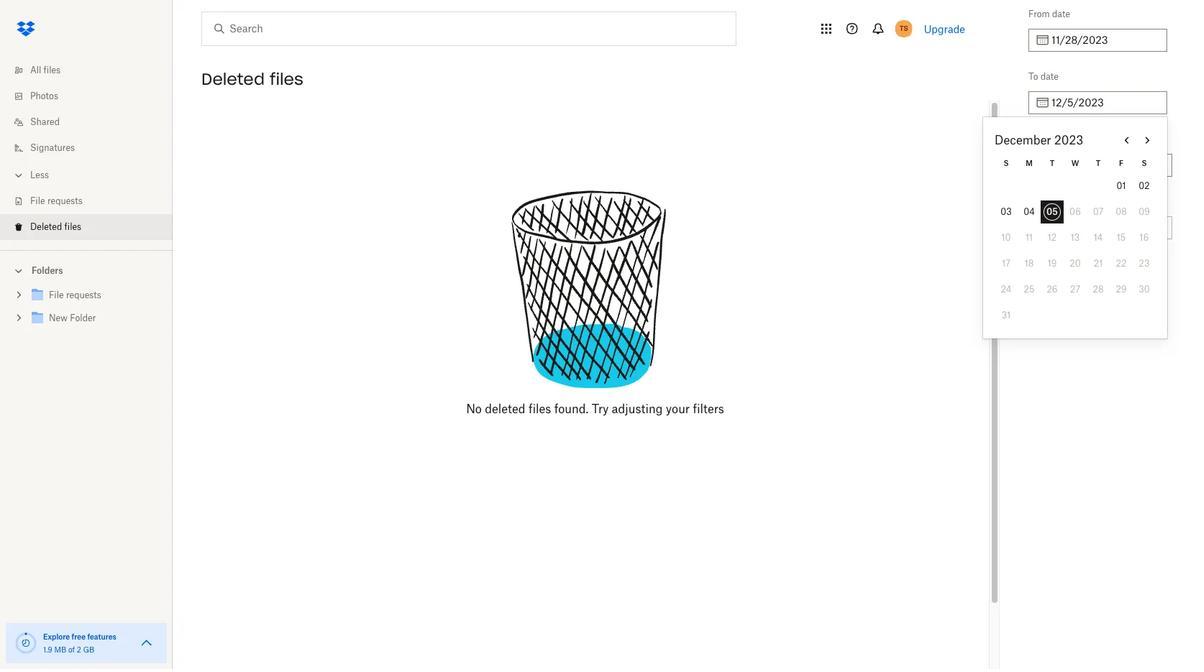 Task type: locate. For each thing, give the bounding box(es) containing it.
by
[[1063, 134, 1073, 145]]

dropbox image
[[12, 14, 40, 43]]

1 vertical spatial deleted files
[[30, 222, 81, 232]]

from
[[1029, 9, 1050, 19]]

1 horizontal spatial t
[[1096, 159, 1101, 168]]

12
[[1048, 232, 1057, 243]]

date for to date
[[1041, 71, 1059, 82]]

20 button
[[1064, 253, 1087, 276]]

0 horizontal spatial deleted
[[30, 222, 62, 232]]

deleted files list item
[[0, 214, 173, 240]]

1 horizontal spatial s
[[1142, 159, 1147, 168]]

06
[[1070, 206, 1081, 217]]

27 button
[[1064, 278, 1087, 301]]

t left w
[[1050, 159, 1055, 168]]

signatures link
[[12, 135, 173, 161]]

adjusting
[[612, 402, 663, 417]]

your
[[666, 402, 690, 417]]

upgrade link
[[924, 23, 965, 35]]

04 button
[[1018, 201, 1041, 224]]

m
[[1026, 159, 1033, 168]]

2 horizontal spatial deleted
[[1029, 134, 1061, 145]]

s up 02
[[1142, 159, 1147, 168]]

13
[[1071, 232, 1080, 243]]

1 s from the left
[[1004, 159, 1009, 168]]

signatures
[[30, 142, 75, 153]]

From date text field
[[1052, 32, 1159, 48]]

w
[[1072, 159, 1079, 168]]

18 button
[[1018, 253, 1041, 276]]

no
[[466, 402, 482, 417]]

date for from date
[[1053, 9, 1071, 19]]

10 button
[[995, 227, 1018, 250]]

s
[[1004, 159, 1009, 168], [1142, 159, 1147, 168]]

05 button
[[1041, 201, 1064, 224]]

0 vertical spatial date
[[1053, 9, 1071, 19]]

17 button
[[995, 253, 1018, 276]]

in folder
[[1029, 196, 1063, 207]]

gb
[[83, 646, 94, 655]]

21 button
[[1087, 253, 1110, 276]]

0 horizontal spatial s
[[1004, 159, 1009, 168]]

24
[[1001, 284, 1012, 295]]

date right the to
[[1041, 71, 1059, 82]]

file
[[30, 196, 45, 206]]

found.
[[554, 402, 589, 417]]

deleted
[[485, 402, 526, 417]]

deleted files
[[201, 69, 303, 89], [30, 222, 81, 232]]

10
[[1002, 232, 1011, 243]]

t
[[1050, 159, 1055, 168], [1096, 159, 1101, 168]]

s left the m
[[1004, 159, 1009, 168]]

18
[[1025, 258, 1034, 269]]

list
[[0, 49, 173, 250]]

file requests link
[[12, 188, 173, 214]]

2 vertical spatial deleted
[[30, 222, 62, 232]]

15 button
[[1110, 227, 1133, 250]]

features
[[87, 633, 116, 642]]

09 button
[[1133, 201, 1156, 224]]

09
[[1139, 206, 1150, 217]]

15
[[1117, 232, 1126, 243]]

shared
[[30, 117, 60, 127]]

upgrade
[[924, 23, 965, 35]]

04
[[1024, 206, 1035, 217]]

30 button
[[1133, 278, 1156, 301]]

date right from
[[1053, 9, 1071, 19]]

folder
[[1039, 196, 1063, 207]]

27
[[1071, 284, 1081, 295]]

t left f
[[1096, 159, 1101, 168]]

16 button
[[1133, 227, 1156, 250]]

1 vertical spatial date
[[1041, 71, 1059, 82]]

03
[[1001, 206, 1012, 217]]

1 t from the left
[[1050, 159, 1055, 168]]

deleted files inside deleted files link
[[30, 222, 81, 232]]

17
[[1002, 258, 1011, 269]]

deleted
[[201, 69, 265, 89], [1029, 134, 1061, 145], [30, 222, 62, 232]]

december
[[995, 133, 1052, 147]]

photos link
[[12, 83, 173, 109]]

08
[[1116, 206, 1127, 217]]

0 horizontal spatial deleted files
[[30, 222, 81, 232]]

0 vertical spatial deleted files
[[201, 69, 303, 89]]

1.9
[[43, 646, 52, 655]]

no deleted files found. try adjusting your filters
[[466, 402, 724, 417]]

31
[[1002, 310, 1011, 321]]

12 button
[[1041, 227, 1064, 250]]

explore
[[43, 633, 70, 642]]

group
[[0, 281, 173, 341]]

files
[[44, 65, 61, 76], [270, 69, 303, 89], [64, 222, 81, 232], [529, 402, 551, 417]]

14
[[1094, 232, 1103, 243]]

1 vertical spatial deleted
[[1029, 134, 1061, 145]]

05
[[1047, 206, 1058, 217]]

25
[[1024, 284, 1035, 295]]

25 button
[[1018, 278, 1041, 301]]

02 button
[[1133, 175, 1156, 198]]

0 vertical spatial deleted
[[201, 69, 265, 89]]

0 horizontal spatial t
[[1050, 159, 1055, 168]]

26 button
[[1041, 278, 1064, 301]]

03 button
[[995, 201, 1018, 224]]



Task type: vqa. For each thing, say whether or not it's contained in the screenshot.
test to the middle
no



Task type: describe. For each thing, give the bounding box(es) containing it.
photos
[[30, 91, 58, 101]]

01
[[1117, 181, 1126, 191]]

2 t from the left
[[1096, 159, 1101, 168]]

quota usage element
[[14, 632, 37, 655]]

01 button
[[1110, 175, 1133, 198]]

29
[[1116, 284, 1127, 295]]

files inside list item
[[64, 222, 81, 232]]

08 button
[[1110, 201, 1133, 224]]

24 button
[[995, 278, 1018, 301]]

mb
[[54, 646, 66, 655]]

all files link
[[12, 58, 173, 83]]

28 button
[[1087, 278, 1110, 301]]

11
[[1026, 232, 1033, 243]]

2
[[77, 646, 81, 655]]

28
[[1093, 284, 1104, 295]]

all files
[[30, 65, 61, 76]]

requests
[[47, 196, 83, 206]]

2023
[[1055, 133, 1084, 147]]

free
[[72, 633, 86, 642]]

1 horizontal spatial deleted
[[201, 69, 265, 89]]

23
[[1139, 258, 1150, 269]]

13 button
[[1064, 227, 1087, 250]]

f
[[1119, 159, 1124, 168]]

19 button
[[1041, 253, 1064, 276]]

folders
[[32, 265, 63, 276]]

deleted by
[[1029, 134, 1073, 145]]

december 2023
[[995, 133, 1084, 147]]

06 button
[[1064, 201, 1087, 224]]

of
[[68, 646, 75, 655]]

16
[[1140, 232, 1149, 243]]

file requests
[[30, 196, 83, 206]]

31 button
[[995, 304, 1018, 327]]

21
[[1094, 258, 1103, 269]]

folders button
[[0, 260, 173, 281]]

filters
[[693, 402, 724, 417]]

list containing all files
[[0, 49, 173, 250]]

less image
[[12, 168, 26, 183]]

try
[[592, 402, 609, 417]]

30
[[1139, 284, 1150, 295]]

deleted files link
[[12, 214, 173, 240]]

23 button
[[1133, 253, 1156, 276]]

shared link
[[12, 109, 173, 135]]

26
[[1047, 284, 1058, 295]]

22 button
[[1110, 253, 1133, 276]]

07
[[1093, 206, 1104, 217]]

To date text field
[[1052, 95, 1159, 111]]

to
[[1029, 71, 1039, 82]]

all
[[30, 65, 41, 76]]

14 button
[[1087, 227, 1110, 250]]

19
[[1048, 258, 1057, 269]]

deleted inside list item
[[30, 222, 62, 232]]

11 button
[[1018, 227, 1041, 250]]

22
[[1116, 258, 1127, 269]]

less
[[30, 170, 49, 181]]

02
[[1139, 181, 1150, 191]]

2 s from the left
[[1142, 159, 1147, 168]]

07 button
[[1087, 201, 1110, 224]]

1 horizontal spatial deleted files
[[201, 69, 303, 89]]

in
[[1029, 196, 1037, 207]]

29 button
[[1110, 278, 1133, 301]]

to date
[[1029, 71, 1059, 82]]

from date
[[1029, 9, 1071, 19]]

20
[[1070, 258, 1081, 269]]



